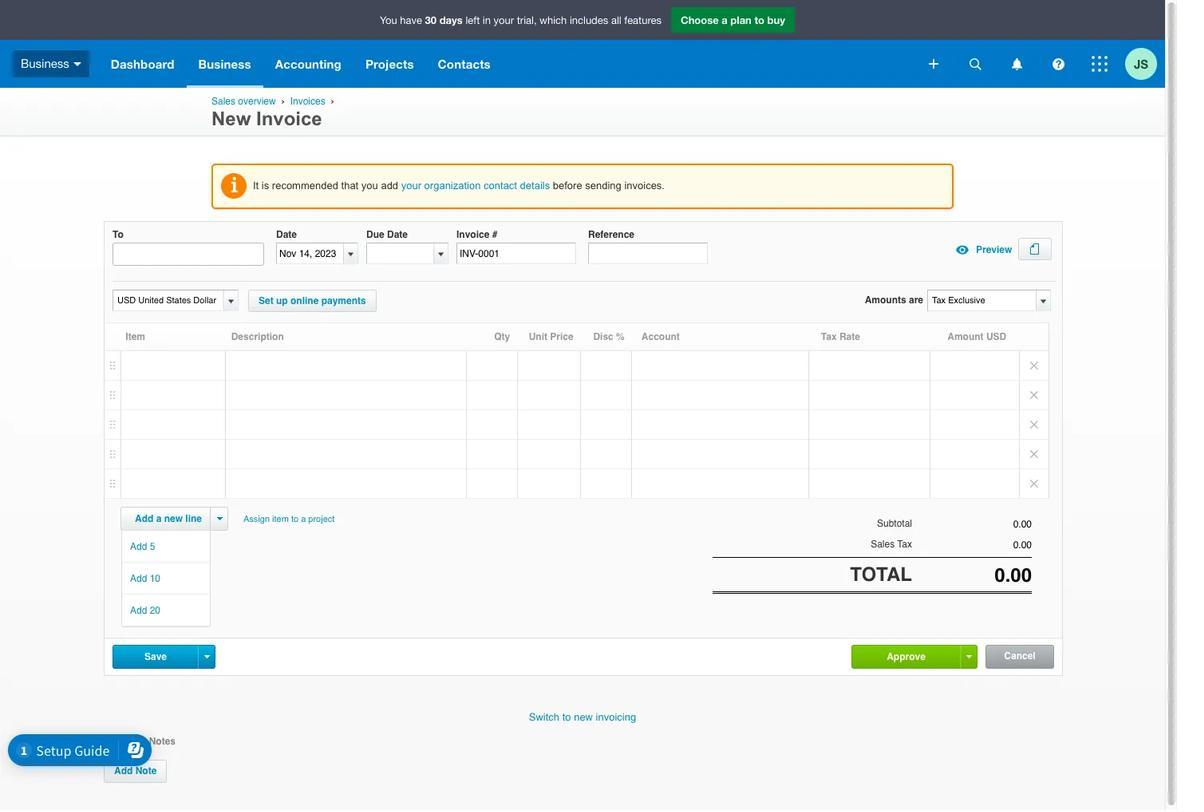 Task type: vqa. For each thing, say whether or not it's contained in the screenshot.
Export popup button
no



Task type: locate. For each thing, give the bounding box(es) containing it.
note
[[135, 766, 157, 777]]

1 horizontal spatial date
[[387, 229, 408, 240]]

Reference text field
[[589, 243, 708, 264]]

0 horizontal spatial ›
[[282, 96, 285, 106]]

description
[[231, 332, 284, 343]]

your right add
[[401, 180, 422, 192]]

date up due date text box on the top of the page
[[387, 229, 408, 240]]

disc
[[594, 332, 614, 343]]

features
[[625, 14, 662, 26]]

› right invoices link
[[331, 96, 334, 106]]

more add line options... image
[[217, 518, 222, 521]]

add left 20
[[130, 605, 147, 617]]

1 horizontal spatial your
[[494, 14, 514, 26]]

0 horizontal spatial tax
[[822, 332, 837, 343]]

to
[[113, 229, 124, 240]]

invoice down invoices link
[[256, 108, 322, 129]]

amount usd
[[948, 332, 1007, 343]]

your right in
[[494, 14, 514, 26]]

a left project
[[301, 514, 306, 525]]

2 vertical spatial to
[[563, 711, 571, 723]]

0 horizontal spatial invoice
[[256, 108, 322, 129]]

date up date text field at top left
[[276, 229, 297, 240]]

a left plan
[[722, 14, 728, 26]]

to right switch on the bottom left of page
[[563, 711, 571, 723]]

cancel
[[1005, 651, 1036, 662]]

1 vertical spatial new
[[574, 711, 593, 723]]

preview
[[977, 244, 1013, 256]]

assign item to a project link
[[236, 507, 342, 532]]

navigation containing dashboard
[[99, 40, 918, 88]]

0 horizontal spatial to
[[291, 514, 299, 525]]

0 horizontal spatial new
[[164, 514, 183, 525]]

add 5
[[130, 542, 155, 553]]

contacts
[[438, 57, 491, 71]]

0 vertical spatial to
[[755, 14, 765, 26]]

add inside "link"
[[130, 542, 147, 553]]

2 horizontal spatial to
[[755, 14, 765, 26]]

svg image
[[970, 58, 982, 70], [1053, 58, 1065, 70], [930, 59, 939, 69], [73, 62, 81, 66]]

0 horizontal spatial business button
[[0, 40, 99, 88]]

1 business button from the left
[[0, 40, 99, 88]]

it is recommended that you add your organization contact details before sending invoices.
[[253, 180, 665, 192]]

due date
[[367, 229, 408, 240]]

0 horizontal spatial sales
[[212, 96, 236, 107]]

switch to new invoicing link
[[529, 711, 637, 723]]

2 business button from the left
[[186, 40, 263, 88]]

1 horizontal spatial ›
[[331, 96, 334, 106]]

0 horizontal spatial your
[[401, 180, 422, 192]]

invoices.
[[625, 180, 665, 192]]

1 vertical spatial to
[[291, 514, 299, 525]]

1 › from the left
[[282, 96, 285, 106]]

add for add 10
[[130, 574, 147, 585]]

a up add 5 "link"
[[156, 514, 162, 525]]

sales down subtotal
[[871, 539, 895, 550]]

1 vertical spatial invoice
[[457, 229, 490, 240]]

preview link
[[951, 238, 1013, 262]]

new for a
[[164, 514, 183, 525]]

tax left rate
[[822, 332, 837, 343]]

0 vertical spatial your
[[494, 14, 514, 26]]

2 › from the left
[[331, 96, 334, 106]]

invoice
[[256, 108, 322, 129], [457, 229, 490, 240]]

a for new
[[156, 514, 162, 525]]

business
[[21, 56, 69, 70], [198, 57, 251, 71]]

add
[[381, 180, 399, 192]]

new
[[212, 108, 251, 129]]

1 vertical spatial sales
[[871, 539, 895, 550]]

up
[[276, 296, 288, 307]]

add up add 5
[[135, 514, 154, 525]]

a inside banner
[[722, 14, 728, 26]]

sales for sales overview › invoices › new invoice
[[212, 96, 236, 107]]

1 horizontal spatial to
[[563, 711, 571, 723]]

qty
[[495, 332, 510, 343]]

new
[[164, 514, 183, 525], [574, 711, 593, 723]]

%
[[617, 332, 625, 343]]

30
[[425, 14, 437, 26]]

0 vertical spatial invoice
[[256, 108, 322, 129]]

to right item
[[291, 514, 299, 525]]

&
[[139, 736, 146, 747]]

disc %
[[594, 332, 625, 343]]

total
[[851, 563, 913, 586]]

›
[[282, 96, 285, 106], [331, 96, 334, 106]]

1 horizontal spatial business button
[[186, 40, 263, 88]]

add left the 10
[[130, 574, 147, 585]]

js
[[1135, 56, 1149, 71]]

sales up new
[[212, 96, 236, 107]]

amounts
[[865, 295, 907, 306]]

2 horizontal spatial a
[[722, 14, 728, 26]]

are
[[910, 295, 924, 306]]

add for add 20
[[130, 605, 147, 617]]

your
[[494, 14, 514, 26], [401, 180, 422, 192]]

0 horizontal spatial date
[[276, 229, 297, 240]]

to left buy
[[755, 14, 765, 26]]

sales inside sales overview › invoices › new invoice
[[212, 96, 236, 107]]

0 vertical spatial new
[[164, 514, 183, 525]]

price
[[550, 332, 574, 343]]

svg image
[[1092, 56, 1108, 72], [1012, 58, 1023, 70]]

amount
[[948, 332, 984, 343]]

banner containing js
[[0, 0, 1166, 88]]

add a new line
[[135, 514, 202, 525]]

1 delete line item image from the top
[[1021, 352, 1049, 380]]

add left note
[[114, 766, 133, 777]]

contact
[[484, 180, 517, 192]]

your inside you have 30 days left in your trial, which includes all features
[[494, 14, 514, 26]]

new left line
[[164, 514, 183, 525]]

1 vertical spatial tax
[[898, 539, 913, 550]]

reference
[[589, 229, 635, 240]]

None text field
[[929, 291, 1036, 311], [913, 519, 1033, 530], [913, 540, 1033, 551], [913, 564, 1033, 587], [929, 291, 1036, 311], [913, 519, 1033, 530], [913, 540, 1033, 551], [913, 564, 1033, 587]]

sales
[[212, 96, 236, 107], [871, 539, 895, 550]]

banner
[[0, 0, 1166, 88]]

0 horizontal spatial a
[[156, 514, 162, 525]]

1 horizontal spatial new
[[574, 711, 593, 723]]

› left invoices in the top of the page
[[282, 96, 285, 106]]

save link
[[113, 646, 198, 668]]

assign
[[244, 514, 270, 525]]

buy
[[768, 14, 786, 26]]

add note link
[[104, 760, 167, 783]]

history
[[104, 736, 137, 747]]

left
[[466, 14, 480, 26]]

in
[[483, 14, 491, 26]]

organization
[[425, 180, 481, 192]]

1 horizontal spatial invoice
[[457, 229, 490, 240]]

dashboard link
[[99, 40, 186, 88]]

before
[[553, 180, 583, 192]]

tax down subtotal
[[898, 539, 913, 550]]

5
[[150, 542, 155, 553]]

includes
[[570, 14, 609, 26]]

item
[[126, 332, 145, 343]]

1 horizontal spatial sales
[[871, 539, 895, 550]]

tax
[[822, 332, 837, 343], [898, 539, 913, 550]]

invoice left #
[[457, 229, 490, 240]]

new left invoicing on the bottom right of the page
[[574, 711, 593, 723]]

add left 5 at the bottom left of page
[[130, 542, 147, 553]]

you
[[362, 180, 378, 192]]

delete line item image
[[1021, 352, 1049, 380], [1021, 411, 1049, 439], [1021, 440, 1049, 469], [1021, 470, 1049, 498]]

#
[[492, 229, 498, 240]]

online
[[291, 296, 319, 307]]

navigation
[[99, 40, 918, 88]]

payments
[[322, 296, 366, 307]]

2 date from the left
[[387, 229, 408, 240]]

4 delete line item image from the top
[[1021, 470, 1049, 498]]

0 vertical spatial sales
[[212, 96, 236, 107]]

None text field
[[113, 291, 221, 311]]

1 vertical spatial your
[[401, 180, 422, 192]]

your for days
[[494, 14, 514, 26]]



Task type: describe. For each thing, give the bounding box(es) containing it.
switch
[[529, 711, 560, 723]]

dashboard
[[111, 57, 175, 71]]

sales tax
[[871, 539, 913, 550]]

sales overview › invoices › new invoice
[[212, 96, 337, 129]]

tax rate
[[822, 332, 861, 343]]

js button
[[1126, 40, 1166, 88]]

you have 30 days left in your trial, which includes all features
[[380, 14, 662, 26]]

which
[[540, 14, 567, 26]]

it
[[253, 180, 259, 192]]

add 20 link
[[122, 595, 210, 626]]

2 delete line item image from the top
[[1021, 411, 1049, 439]]

1 horizontal spatial a
[[301, 514, 306, 525]]

3 delete line item image from the top
[[1021, 440, 1049, 469]]

Invoice # text field
[[457, 243, 577, 264]]

a for plan
[[722, 14, 728, 26]]

history & notes
[[104, 736, 176, 747]]

assign item to a project
[[244, 514, 335, 525]]

invoice inside sales overview › invoices › new invoice
[[256, 108, 322, 129]]

sales for sales tax
[[871, 539, 895, 550]]

switch to new invoicing
[[529, 711, 637, 723]]

set up online payments
[[259, 296, 366, 307]]

usd
[[987, 332, 1007, 343]]

contacts button
[[426, 40, 503, 88]]

1 horizontal spatial business
[[198, 57, 251, 71]]

your for that
[[401, 180, 422, 192]]

1 horizontal spatial tax
[[898, 539, 913, 550]]

add 5 link
[[122, 531, 210, 562]]

add a new line link
[[125, 508, 212, 530]]

cancel button
[[987, 646, 1054, 668]]

overview
[[238, 96, 276, 107]]

amounts are
[[865, 295, 924, 306]]

set
[[259, 296, 274, 307]]

add for add note
[[114, 766, 133, 777]]

notes
[[149, 736, 176, 747]]

approve link
[[853, 646, 961, 668]]

add for add 5
[[130, 542, 147, 553]]

project
[[308, 514, 335, 525]]

0 horizontal spatial svg image
[[1012, 58, 1023, 70]]

projects button
[[354, 40, 426, 88]]

delete line item image
[[1021, 381, 1049, 410]]

choose
[[681, 14, 719, 26]]

Due Date text field
[[367, 244, 434, 264]]

0 horizontal spatial business
[[21, 56, 69, 70]]

10
[[150, 574, 161, 585]]

plan
[[731, 14, 752, 26]]

more approve options... image
[[967, 656, 972, 659]]

0 vertical spatial tax
[[822, 332, 837, 343]]

choose a plan to buy
[[681, 14, 786, 26]]

subtotal
[[878, 518, 913, 530]]

accounting
[[275, 57, 342, 71]]

rate
[[840, 332, 861, 343]]

projects
[[366, 57, 414, 71]]

account
[[642, 332, 680, 343]]

sending
[[586, 180, 622, 192]]

sales overview link
[[212, 96, 276, 107]]

add note
[[114, 766, 157, 777]]

add 20
[[130, 605, 161, 617]]

approve
[[887, 652, 926, 663]]

to inside banner
[[755, 14, 765, 26]]

days
[[440, 14, 463, 26]]

save
[[145, 652, 167, 663]]

new for to
[[574, 711, 593, 723]]

1 date from the left
[[276, 229, 297, 240]]

due
[[367, 229, 385, 240]]

Date text field
[[277, 244, 343, 264]]

invoices
[[290, 96, 326, 107]]

trial,
[[517, 14, 537, 26]]

unit price
[[529, 332, 574, 343]]

line
[[186, 514, 202, 525]]

add for add a new line
[[135, 514, 154, 525]]

that
[[341, 180, 359, 192]]

invoice #
[[457, 229, 498, 240]]

item
[[272, 514, 289, 525]]

details
[[520, 180, 550, 192]]

recommended
[[272, 180, 339, 192]]

is
[[262, 180, 269, 192]]

navigation inside banner
[[99, 40, 918, 88]]

all
[[612, 14, 622, 26]]

1 horizontal spatial svg image
[[1092, 56, 1108, 72]]

more save options... image
[[204, 656, 210, 659]]

add 10
[[130, 574, 161, 585]]

set up online payments link
[[248, 290, 377, 312]]

have
[[400, 14, 422, 26]]

invoicing
[[596, 711, 637, 723]]

add 10 link
[[122, 563, 210, 594]]

your organization contact details link
[[401, 180, 550, 192]]

unit
[[529, 332, 548, 343]]

invoices link
[[290, 96, 326, 107]]

you
[[380, 14, 397, 26]]



